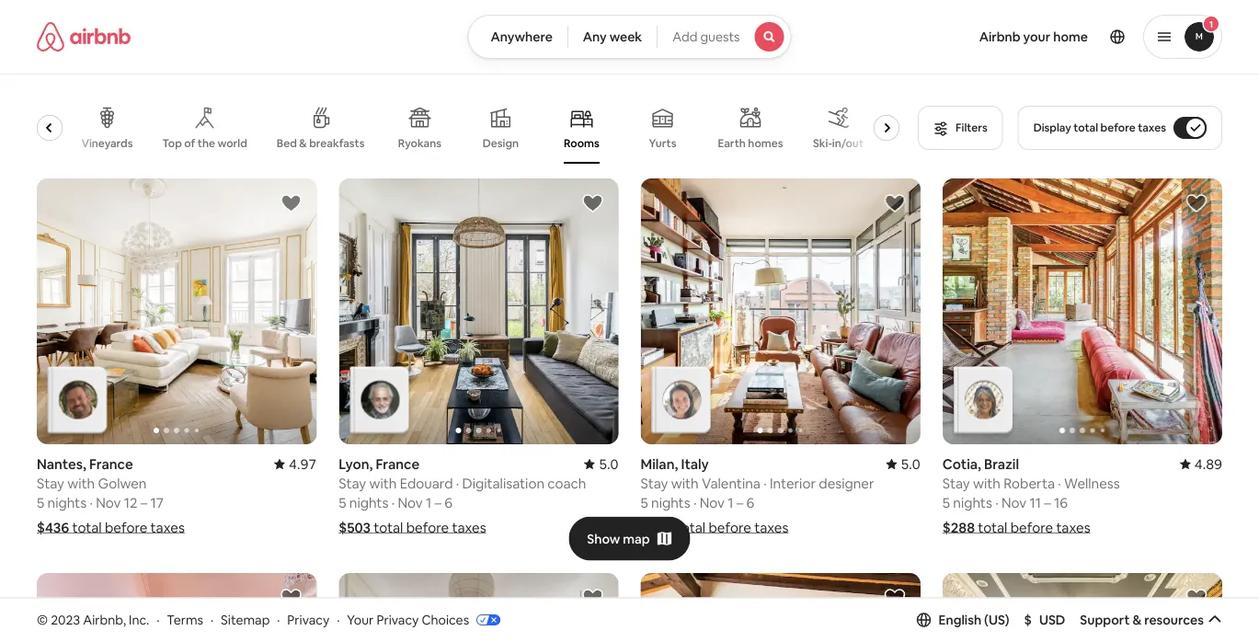 Task type: vqa. For each thing, say whether or not it's contained in the screenshot.
Add to wishlist: Lyon, France image
yes



Task type: describe. For each thing, give the bounding box(es) containing it.
lyon,
[[339, 455, 373, 473]]

vineyards
[[82, 136, 133, 150]]

nights inside nantes, france stay with golwen 5 nights · nov 12 – 17 $436 total before taxes
[[47, 494, 87, 512]]

5 inside cotia, brazil stay with roberta · wellness 5 nights · nov 11 – 16 $288 total before taxes
[[943, 494, 950, 512]]

©
[[37, 611, 48, 628]]

taxes inside cotia, brazil stay with roberta · wellness 5 nights · nov 11 – 16 $288 total before taxes
[[1057, 518, 1091, 536]]

map
[[623, 531, 650, 547]]

earth
[[718, 136, 746, 150]]

bed
[[277, 136, 297, 150]]

5 inside lyon, france stay with edouard · digitalisation coach 5 nights · nov 1 – 6 $503 total before taxes
[[339, 494, 346, 512]]

add
[[673, 29, 698, 45]]

add to wishlist: london, uk image
[[280, 587, 302, 609]]

$436
[[37, 518, 69, 536]]

airbnb your home link
[[968, 17, 1099, 56]]

english
[[939, 612, 982, 628]]

1 for milan, italy stay with valentina · interior designer 5 nights · nov 1 – 6 $509 total before taxes
[[728, 494, 734, 512]]

boats
[[12, 136, 41, 150]]

show map
[[587, 531, 650, 547]]

cotia,
[[943, 455, 982, 473]]

airbnb your home
[[980, 29, 1088, 45]]

brazil
[[984, 455, 1019, 473]]

1 button
[[1144, 15, 1223, 59]]

edouard
[[400, 474, 453, 492]]

week
[[610, 29, 642, 45]]

4.97 out of 5 average rating image
[[274, 455, 317, 473]]

lyon, france stay with edouard · digitalisation coach 5 nights · nov 1 – 6 $503 total before taxes
[[339, 455, 586, 536]]

any week button
[[567, 15, 658, 59]]

before inside nantes, france stay with golwen 5 nights · nov 12 – 17 $436 total before taxes
[[105, 518, 148, 536]]

12
[[124, 494, 137, 512]]

digitalisation
[[462, 474, 545, 492]]

© 2023 airbnb, inc. ·
[[37, 611, 160, 628]]

nights inside the milan, italy stay with valentina · interior designer 5 nights · nov 1 – 6 $509 total before taxes
[[651, 494, 691, 512]]

with for milan,
[[671, 474, 699, 492]]

france for edouard
[[376, 455, 420, 473]]

add to wishlist: lyon, france image
[[582, 192, 604, 214]]

add to wishlist: carlisle, pennsylvania image
[[1186, 587, 1208, 609]]

nantes,
[[37, 455, 86, 473]]

privacy link
[[287, 611, 330, 628]]

nov inside lyon, france stay with edouard · digitalisation coach 5 nights · nov 1 – 6 $503 total before taxes
[[398, 494, 423, 512]]

resources
[[1145, 612, 1204, 628]]

2023
[[51, 611, 80, 628]]

5.0 for lyon, france stay with edouard · digitalisation coach 5 nights · nov 1 – 6 $503 total before taxes
[[599, 455, 619, 473]]

of
[[185, 136, 196, 150]]

cotia, brazil stay with roberta · wellness 5 nights · nov 11 – 16 $288 total before taxes
[[943, 455, 1120, 536]]

home
[[1054, 29, 1088, 45]]

add to wishlist: lyon, france image
[[582, 587, 604, 609]]

4.89
[[1195, 455, 1223, 473]]

interior
[[770, 474, 816, 492]]

display total before taxes button
[[1018, 106, 1223, 150]]

milan,
[[641, 455, 678, 473]]

golwen
[[98, 474, 147, 492]]

in/out
[[833, 136, 864, 150]]

airbnb
[[980, 29, 1021, 45]]

1 inside 1 dropdown button
[[1210, 18, 1214, 30]]

nov inside nantes, france stay with golwen 5 nights · nov 12 – 17 $436 total before taxes
[[96, 494, 121, 512]]

$ usd
[[1025, 612, 1066, 628]]

display
[[1034, 121, 1072, 135]]

the
[[198, 136, 216, 150]]

ryokans
[[399, 136, 442, 150]]

your privacy choices
[[347, 611, 469, 628]]

with for cotia,
[[973, 474, 1001, 492]]

$
[[1025, 612, 1032, 628]]

terms
[[167, 611, 203, 628]]

designer
[[819, 474, 875, 492]]

airbnb,
[[83, 611, 126, 628]]

choices
[[422, 611, 469, 628]]

· inside nantes, france stay with golwen 5 nights · nov 12 – 17 $436 total before taxes
[[90, 494, 93, 512]]

add to wishlist: cotia, brazil image
[[1186, 192, 1208, 214]]

any week
[[583, 29, 642, 45]]

yurts
[[649, 136, 677, 150]]

taxes inside lyon, france stay with edouard · digitalisation coach 5 nights · nov 1 – 6 $503 total before taxes
[[452, 518, 486, 536]]

total inside lyon, france stay with edouard · digitalisation coach 5 nights · nov 1 – 6 $503 total before taxes
[[374, 518, 403, 536]]

add guests button
[[657, 15, 792, 59]]

wellness
[[1065, 474, 1120, 492]]

english (us) button
[[917, 612, 1010, 628]]

nights inside lyon, france stay with edouard · digitalisation coach 5 nights · nov 1 – 6 $503 total before taxes
[[349, 494, 389, 512]]

4.97
[[289, 455, 317, 473]]

filters button
[[918, 106, 1003, 150]]

with for lyon,
[[369, 474, 397, 492]]

stay for nantes, france
[[37, 474, 64, 492]]

– inside cotia, brazil stay with roberta · wellness 5 nights · nov 11 – 16 $288 total before taxes
[[1044, 494, 1051, 512]]

nov inside the milan, italy stay with valentina · interior designer 5 nights · nov 1 – 6 $509 total before taxes
[[700, 494, 725, 512]]

ski-
[[814, 136, 833, 150]]

5.0 out of 5 average rating image for milan, italy stay with valentina · interior designer 5 nights · nov 1 – 6 $509 total before taxes
[[886, 455, 921, 473]]

coach
[[548, 474, 586, 492]]

11
[[1030, 494, 1041, 512]]

taxes inside the milan, italy stay with valentina · interior designer 5 nights · nov 1 – 6 $509 total before taxes
[[755, 518, 789, 536]]

add guests
[[673, 29, 740, 45]]

support & resources
[[1080, 612, 1204, 628]]

rooms
[[564, 136, 600, 150]]

your privacy choices link
[[347, 611, 501, 629]]

inc.
[[129, 611, 149, 628]]

6 for stay with valentina
[[747, 494, 755, 512]]

world
[[218, 136, 248, 150]]

total inside nantes, france stay with golwen 5 nights · nov 12 – 17 $436 total before taxes
[[72, 518, 102, 536]]

– inside lyon, france stay with edouard · digitalisation coach 5 nights · nov 1 – 6 $503 total before taxes
[[435, 494, 442, 512]]

italy
[[681, 455, 709, 473]]

display total before taxes
[[1034, 121, 1167, 135]]

– inside nantes, france stay with golwen 5 nights · nov 12 – 17 $436 total before taxes
[[140, 494, 147, 512]]



Task type: locate. For each thing, give the bounding box(es) containing it.
3 nov from the left
[[700, 494, 725, 512]]

privacy inside your privacy choices link
[[377, 611, 419, 628]]

$503
[[339, 518, 371, 536]]

english (us)
[[939, 612, 1010, 628]]

1 horizontal spatial &
[[1133, 612, 1142, 628]]

2 nov from the left
[[398, 494, 423, 512]]

4.89 out of 5 average rating image
[[1180, 455, 1223, 473]]

france inside lyon, france stay with edouard · digitalisation coach 5 nights · nov 1 – 6 $503 total before taxes
[[376, 455, 420, 473]]

2 5.0 from the left
[[901, 455, 921, 473]]

5 up $509 in the bottom of the page
[[641, 494, 648, 512]]

nights
[[47, 494, 87, 512], [349, 494, 389, 512], [651, 494, 691, 512], [953, 494, 993, 512]]

stay for lyon, france
[[339, 474, 366, 492]]

anywhere button
[[468, 15, 568, 59]]

total inside cotia, brazil stay with roberta · wellness 5 nights · nov 11 – 16 $288 total before taxes
[[978, 518, 1008, 536]]

1 horizontal spatial 5.0 out of 5 average rating image
[[886, 455, 921, 473]]

– down valentina
[[737, 494, 744, 512]]

support & resources button
[[1080, 612, 1223, 628]]

group containing boats
[[1, 92, 907, 164]]

sitemap
[[221, 611, 270, 628]]

stay inside nantes, france stay with golwen 5 nights · nov 12 – 17 $436 total before taxes
[[37, 474, 64, 492]]

with down nantes,
[[67, 474, 95, 492]]

5.0 left milan,
[[599, 455, 619, 473]]

total inside button
[[1074, 121, 1099, 135]]

design
[[483, 136, 519, 150]]

nantes, france stay with golwen 5 nights · nov 12 – 17 $436 total before taxes
[[37, 455, 185, 536]]

2 stay from the left
[[339, 474, 366, 492]]

add to wishlist: mexico city, mexico image
[[884, 587, 906, 609]]

terms · sitemap · privacy
[[167, 611, 330, 628]]

ski-in/out
[[814, 136, 864, 150]]

5.0 left cotia,
[[901, 455, 921, 473]]

bed & breakfasts
[[277, 136, 365, 150]]

6 inside the milan, italy stay with valentina · interior designer 5 nights · nov 1 – 6 $509 total before taxes
[[747, 494, 755, 512]]

6 inside lyon, france stay with edouard · digitalisation coach 5 nights · nov 1 – 6 $503 total before taxes
[[445, 494, 453, 512]]

filters
[[956, 121, 988, 135]]

6 down edouard
[[445, 494, 453, 512]]

any
[[583, 29, 607, 45]]

0 horizontal spatial 5.0
[[599, 455, 619, 473]]

1 nights from the left
[[47, 494, 87, 512]]

anywhere
[[491, 29, 553, 45]]

stay for cotia, brazil
[[943, 474, 970, 492]]

4 nov from the left
[[1002, 494, 1027, 512]]

1 inside lyon, france stay with edouard · digitalisation coach 5 nights · nov 1 – 6 $503 total before taxes
[[426, 494, 432, 512]]

before down valentina
[[709, 518, 752, 536]]

0 horizontal spatial france
[[89, 455, 133, 473]]

stay down nantes,
[[37, 474, 64, 492]]

with inside cotia, brazil stay with roberta · wellness 5 nights · nov 11 – 16 $288 total before taxes
[[973, 474, 1001, 492]]

2 france from the left
[[376, 455, 420, 473]]

nights inside cotia, brazil stay with roberta · wellness 5 nights · nov 11 – 16 $288 total before taxes
[[953, 494, 993, 512]]

2 6 from the left
[[747, 494, 755, 512]]

5 up $503
[[339, 494, 346, 512]]

1 vertical spatial &
[[1133, 612, 1142, 628]]

3 nights from the left
[[651, 494, 691, 512]]

4 stay from the left
[[943, 474, 970, 492]]

·
[[456, 474, 459, 492], [764, 474, 767, 492], [1058, 474, 1062, 492], [90, 494, 93, 512], [392, 494, 395, 512], [694, 494, 697, 512], [996, 494, 999, 512], [157, 611, 160, 628], [211, 611, 214, 628], [277, 611, 280, 628], [337, 611, 340, 628]]

france for golwen
[[89, 455, 133, 473]]

nov left 11 on the right of page
[[1002, 494, 1027, 512]]

before inside the milan, italy stay with valentina · interior designer 5 nights · nov 1 – 6 $509 total before taxes
[[709, 518, 752, 536]]

0 horizontal spatial 1
[[426, 494, 432, 512]]

stay down cotia,
[[943, 474, 970, 492]]

& right support at the bottom right of the page
[[1133, 612, 1142, 628]]

2 privacy from the left
[[377, 611, 419, 628]]

nights up $503
[[349, 494, 389, 512]]

3 stay from the left
[[641, 474, 668, 492]]

3 – from the left
[[737, 494, 744, 512]]

None search field
[[468, 15, 792, 59]]

nov inside cotia, brazil stay with roberta · wellness 5 nights · nov 11 – 16 $288 total before taxes
[[1002, 494, 1027, 512]]

5 up $288
[[943, 494, 950, 512]]

sitemap link
[[221, 611, 270, 628]]

5.0 out of 5 average rating image left cotia,
[[886, 455, 921, 473]]

profile element
[[814, 0, 1223, 74]]

before inside lyon, france stay with edouard · digitalisation coach 5 nights · nov 1 – 6 $503 total before taxes
[[406, 518, 449, 536]]

& inside group
[[300, 136, 307, 150]]

1 horizontal spatial 1
[[728, 494, 734, 512]]

taxes
[[1138, 121, 1167, 135], [151, 518, 185, 536], [452, 518, 486, 536], [755, 518, 789, 536], [1057, 518, 1091, 536]]

france
[[89, 455, 133, 473], [376, 455, 420, 473]]

1 5 from the left
[[37, 494, 44, 512]]

1 horizontal spatial 6
[[747, 494, 755, 512]]

3 with from the left
[[671, 474, 699, 492]]

privacy down add to wishlist: london, uk image at the left bottom
[[287, 611, 330, 628]]

total
[[1074, 121, 1099, 135], [72, 518, 102, 536], [374, 518, 403, 536], [676, 518, 706, 536], [978, 518, 1008, 536]]

$288
[[943, 518, 975, 536]]

0 horizontal spatial &
[[300, 136, 307, 150]]

nov down valentina
[[700, 494, 725, 512]]

1 5.0 from the left
[[599, 455, 619, 473]]

terms link
[[167, 611, 203, 628]]

5 up $436
[[37, 494, 44, 512]]

milan, italy stay with valentina · interior designer 5 nights · nov 1 – 6 $509 total before taxes
[[641, 455, 875, 536]]

1 6 from the left
[[445, 494, 453, 512]]

privacy right your
[[377, 611, 419, 628]]

your
[[1024, 29, 1051, 45]]

nov down edouard
[[398, 494, 423, 512]]

stay down milan,
[[641, 474, 668, 492]]

before down 11 on the right of page
[[1011, 518, 1054, 536]]

4 with from the left
[[973, 474, 1001, 492]]

16
[[1054, 494, 1068, 512]]

with for nantes,
[[67, 474, 95, 492]]

total inside the milan, italy stay with valentina · interior designer 5 nights · nov 1 – 6 $509 total before taxes
[[676, 518, 706, 536]]

1 france from the left
[[89, 455, 133, 473]]

(us)
[[985, 612, 1010, 628]]

homes
[[749, 136, 784, 150]]

– down edouard
[[435, 494, 442, 512]]

show map button
[[569, 517, 691, 561]]

1
[[1210, 18, 1214, 30], [426, 494, 432, 512], [728, 494, 734, 512]]

total right $509 in the bottom of the page
[[676, 518, 706, 536]]

with inside nantes, france stay with golwen 5 nights · nov 12 – 17 $436 total before taxes
[[67, 474, 95, 492]]

– left 17
[[140, 494, 147, 512]]

2 nights from the left
[[349, 494, 389, 512]]

1 stay from the left
[[37, 474, 64, 492]]

1 5.0 out of 5 average rating image from the left
[[584, 455, 619, 473]]

5 inside nantes, france stay with golwen 5 nights · nov 12 – 17 $436 total before taxes
[[37, 494, 44, 512]]

17
[[150, 494, 164, 512]]

top of the world
[[163, 136, 248, 150]]

4 5 from the left
[[943, 494, 950, 512]]

1 nov from the left
[[96, 494, 121, 512]]

1 inside the milan, italy stay with valentina · interior designer 5 nights · nov 1 – 6 $509 total before taxes
[[728, 494, 734, 512]]

usd
[[1040, 612, 1066, 628]]

france up golwen
[[89, 455, 133, 473]]

2 with from the left
[[369, 474, 397, 492]]

stay inside the milan, italy stay with valentina · interior designer 5 nights · nov 1 – 6 $509 total before taxes
[[641, 474, 668, 492]]

5 inside the milan, italy stay with valentina · interior designer 5 nights · nov 1 – 6 $509 total before taxes
[[641, 494, 648, 512]]

total right $436
[[72, 518, 102, 536]]

– right 11 on the right of page
[[1044, 494, 1051, 512]]

nov left the 12
[[96, 494, 121, 512]]

roberta
[[1004, 474, 1055, 492]]

&
[[300, 136, 307, 150], [1133, 612, 1142, 628]]

group
[[1, 92, 907, 164], [37, 178, 317, 444], [339, 178, 619, 444], [641, 178, 921, 444], [943, 178, 1223, 444], [37, 573, 317, 642], [339, 573, 619, 642], [641, 573, 921, 642], [943, 573, 1223, 642]]

1 for lyon, france stay with edouard · digitalisation coach 5 nights · nov 1 – 6 $503 total before taxes
[[426, 494, 432, 512]]

2 5.0 out of 5 average rating image from the left
[[886, 455, 921, 473]]

nov
[[96, 494, 121, 512], [398, 494, 423, 512], [700, 494, 725, 512], [1002, 494, 1027, 512]]

stay inside cotia, brazil stay with roberta · wellness 5 nights · nov 11 – 16 $288 total before taxes
[[943, 474, 970, 492]]

stay inside lyon, france stay with edouard · digitalisation coach 5 nights · nov 1 – 6 $503 total before taxes
[[339, 474, 366, 492]]

5.0 out of 5 average rating image up coach
[[584, 455, 619, 473]]

0 horizontal spatial privacy
[[287, 611, 330, 628]]

add to wishlist: nantes, france image
[[280, 192, 302, 214]]

with down italy
[[671, 474, 699, 492]]

4 – from the left
[[1044, 494, 1051, 512]]

privacy
[[287, 611, 330, 628], [377, 611, 419, 628]]

1 horizontal spatial france
[[376, 455, 420, 473]]

with down lyon,
[[369, 474, 397, 492]]

france up edouard
[[376, 455, 420, 473]]

3 5 from the left
[[641, 494, 648, 512]]

total right display
[[1074, 121, 1099, 135]]

with
[[67, 474, 95, 492], [369, 474, 397, 492], [671, 474, 699, 492], [973, 474, 1001, 492]]

& right bed
[[300, 136, 307, 150]]

5.0 out of 5 average rating image for lyon, france stay with edouard · digitalisation coach 5 nights · nov 1 – 6 $503 total before taxes
[[584, 455, 619, 473]]

– inside the milan, italy stay with valentina · interior designer 5 nights · nov 1 – 6 $509 total before taxes
[[737, 494, 744, 512]]

6 down valentina
[[747, 494, 755, 512]]

top
[[163, 136, 182, 150]]

before down the 12
[[105, 518, 148, 536]]

5.0 for milan, italy stay with valentina · interior designer 5 nights · nov 1 – 6 $509 total before taxes
[[901, 455, 921, 473]]

support
[[1080, 612, 1130, 628]]

–
[[140, 494, 147, 512], [435, 494, 442, 512], [737, 494, 744, 512], [1044, 494, 1051, 512]]

2 – from the left
[[435, 494, 442, 512]]

0 vertical spatial &
[[300, 136, 307, 150]]

taxes inside button
[[1138, 121, 1167, 135]]

4 nights from the left
[[953, 494, 993, 512]]

valentina
[[702, 474, 761, 492]]

with inside the milan, italy stay with valentina · interior designer 5 nights · nov 1 – 6 $509 total before taxes
[[671, 474, 699, 492]]

0 horizontal spatial 5.0 out of 5 average rating image
[[584, 455, 619, 473]]

nights up $436
[[47, 494, 87, 512]]

6 for stay with edouard
[[445, 494, 453, 512]]

5.0 out of 5 average rating image
[[584, 455, 619, 473], [886, 455, 921, 473]]

taxes inside nantes, france stay with golwen 5 nights · nov 12 – 17 $436 total before taxes
[[151, 518, 185, 536]]

& for resources
[[1133, 612, 1142, 628]]

2 5 from the left
[[339, 494, 346, 512]]

breakfasts
[[310, 136, 365, 150]]

earth homes
[[718, 136, 784, 150]]

1 – from the left
[[140, 494, 147, 512]]

before down edouard
[[406, 518, 449, 536]]

1 privacy from the left
[[287, 611, 330, 628]]

none search field containing anywhere
[[468, 15, 792, 59]]

0 horizontal spatial 6
[[445, 494, 453, 512]]

before right display
[[1101, 121, 1136, 135]]

nights up $288
[[953, 494, 993, 512]]

stay for milan, italy
[[641, 474, 668, 492]]

$509
[[641, 518, 673, 536]]

show
[[587, 531, 620, 547]]

before inside button
[[1101, 121, 1136, 135]]

total right $503
[[374, 518, 403, 536]]

with down brazil
[[973, 474, 1001, 492]]

6
[[445, 494, 453, 512], [747, 494, 755, 512]]

add to wishlist: milan, italy image
[[884, 192, 906, 214]]

your
[[347, 611, 374, 628]]

before inside cotia, brazil stay with roberta · wellness 5 nights · nov 11 – 16 $288 total before taxes
[[1011, 518, 1054, 536]]

1 horizontal spatial privacy
[[377, 611, 419, 628]]

1 with from the left
[[67, 474, 95, 492]]

1 horizontal spatial 5.0
[[901, 455, 921, 473]]

2 horizontal spatial 1
[[1210, 18, 1214, 30]]

stay down lyon,
[[339, 474, 366, 492]]

guests
[[701, 29, 740, 45]]

with inside lyon, france stay with edouard · digitalisation coach 5 nights · nov 1 – 6 $503 total before taxes
[[369, 474, 397, 492]]

& for breakfasts
[[300, 136, 307, 150]]

nights up $509 in the bottom of the page
[[651, 494, 691, 512]]

total right $288
[[978, 518, 1008, 536]]

france inside nantes, france stay with golwen 5 nights · nov 12 – 17 $436 total before taxes
[[89, 455, 133, 473]]

before
[[1101, 121, 1136, 135], [105, 518, 148, 536], [406, 518, 449, 536], [709, 518, 752, 536], [1011, 518, 1054, 536]]



